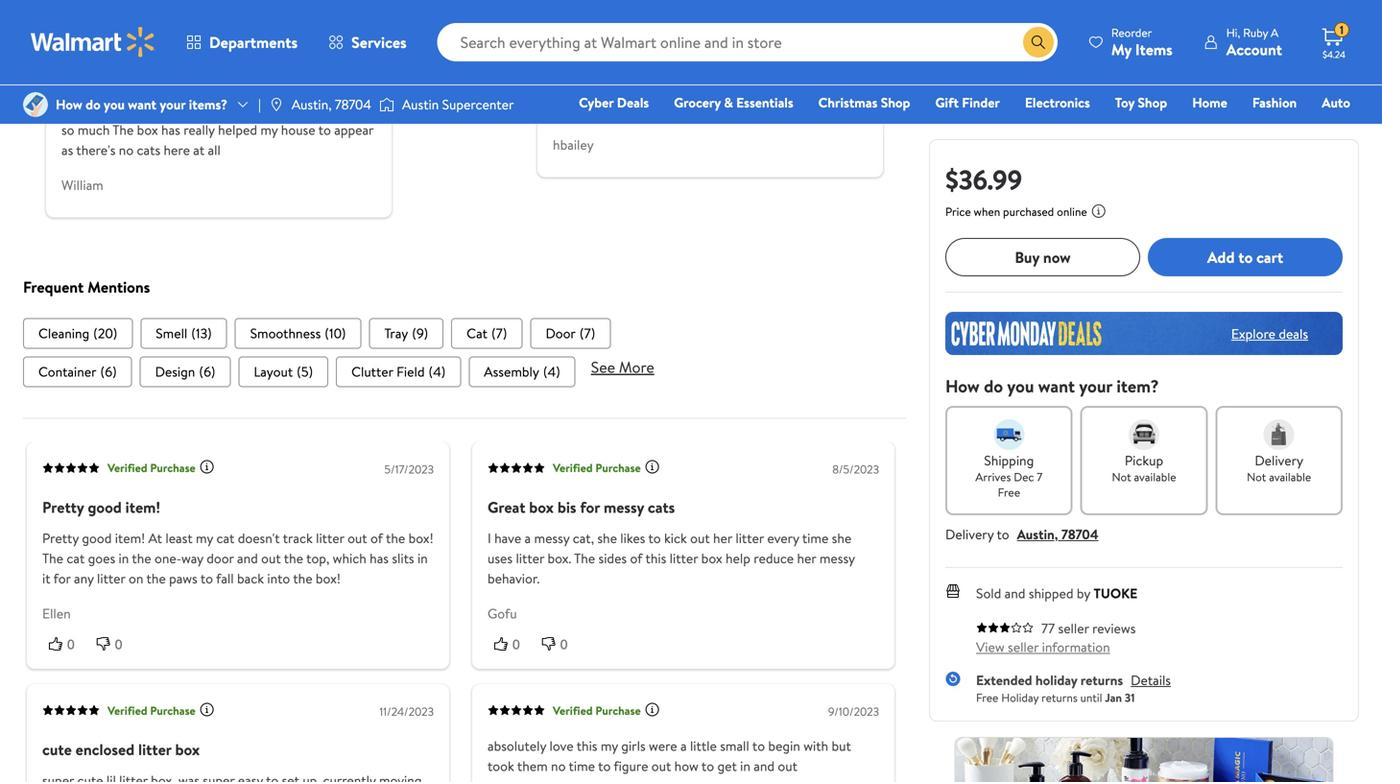 Task type: locate. For each thing, give the bounding box(es) containing it.
2 vertical spatial messy
[[820, 549, 855, 568]]

and inside pretty good item!  at least my cat doesn't track litter out of the box! the cat goes in the one-way door and out the top, which has slits in it for any litter on the paws to fall back into the box!
[[237, 549, 258, 568]]

how
[[56, 95, 82, 114], [946, 375, 980, 399]]

by
[[1077, 584, 1091, 603]]

good for pretty good item!
[[88, 497, 122, 518]]

1 available from the left
[[1135, 469, 1177, 485]]

item! left at
[[115, 529, 145, 548]]

delivery down arrives
[[946, 525, 994, 544]]

1 the from the left
[[42, 549, 63, 568]]

verified purchase for litter
[[108, 703, 196, 719]]

1 horizontal spatial not
[[1248, 469, 1267, 485]]

buy
[[1015, 247, 1040, 268]]

1 horizontal spatial my
[[601, 737, 618, 756]]

0 horizontal spatial 78704
[[335, 95, 372, 114]]

1 horizontal spatial delivery
[[1255, 451, 1304, 470]]

in right get
[[741, 757, 751, 776]]

field
[[397, 362, 425, 381]]

tray
[[385, 324, 408, 343]]

one-
[[155, 549, 181, 568]]

cleaning
[[38, 324, 89, 343]]

search icon image
[[1031, 35, 1047, 50]]

4 0 button from the left
[[536, 635, 583, 654]]

shop up "registry"
[[1138, 93, 1168, 112]]

austin, 78704
[[292, 95, 372, 114]]

1 vertical spatial how
[[946, 375, 980, 399]]

1 horizontal spatial want
[[1039, 375, 1076, 399]]

1 vertical spatial want
[[1039, 375, 1076, 399]]

not inside pickup not available
[[1113, 469, 1132, 485]]

(10)
[[325, 324, 346, 343]]

0 vertical spatial you
[[104, 95, 125, 114]]

2 horizontal spatial in
[[741, 757, 751, 776]]

how down walmart image
[[56, 95, 82, 114]]

list item containing door
[[531, 318, 611, 349]]

litter
[[316, 529, 345, 548], [736, 529, 764, 548], [516, 549, 545, 568], [670, 549, 698, 568], [97, 569, 125, 588], [138, 740, 172, 761]]

shop right christmas
[[881, 93, 911, 112]]

1 vertical spatial this
[[577, 737, 598, 756]]

verified purchase up "pretty good item!"
[[108, 460, 196, 476]]

finder
[[963, 93, 1001, 112]]

out
[[348, 529, 367, 548], [691, 529, 710, 548], [261, 549, 281, 568], [652, 757, 672, 776], [778, 757, 798, 776]]

0 down the gofu
[[513, 637, 520, 652]]

4 0 from the left
[[561, 637, 568, 652]]

1 horizontal spatial and
[[754, 757, 775, 776]]

0 horizontal spatial (6)
[[100, 362, 117, 381]]

0 horizontal spatial and
[[237, 549, 258, 568]]

0 vertical spatial a
[[525, 529, 531, 548]]

paws
[[169, 569, 198, 588]]

for right bis
[[580, 497, 600, 518]]

1 vertical spatial a
[[681, 737, 687, 756]]

1 vertical spatial austin,
[[1018, 525, 1059, 544]]

box! up slits at the bottom left of the page
[[409, 529, 434, 548]]

for
[[580, 497, 600, 518], [53, 569, 71, 588]]

pretty for pretty good item!
[[42, 497, 84, 518]]

1 vertical spatial my
[[601, 737, 618, 756]]

to left fall
[[201, 569, 213, 588]]

cat
[[216, 529, 235, 548], [67, 549, 85, 568]]

list item containing smell
[[140, 318, 227, 349]]

0 vertical spatial box!
[[409, 529, 434, 548]]

cart
[[1257, 247, 1284, 268]]

your left item?
[[1080, 375, 1113, 399]]

list item up (5)
[[235, 318, 362, 349]]

 image left austin at left top
[[379, 95, 395, 114]]

list item containing tray
[[369, 318, 444, 349]]

good inside pretty good item!  at least my cat doesn't track litter out of the box! the cat goes in the one-way door and out the top, which has slits in it for any litter on the paws to fall back into the box!
[[82, 529, 112, 548]]

purchase up cute enclosed litter box
[[150, 703, 196, 719]]

pretty for pretty good item!  at least my cat doesn't track litter out of the box! the cat goes in the one-way door and out the top, which has slits in it for any litter on the paws to fall back into the box!
[[42, 529, 79, 548]]

christmas
[[819, 93, 878, 112]]

available inside "delivery not available"
[[1270, 469, 1312, 485]]

1 vertical spatial of
[[630, 549, 643, 568]]

frequent
[[23, 277, 84, 298]]

the right the into
[[293, 569, 313, 588]]

litter down the goes
[[97, 569, 125, 588]]

free down shipping
[[998, 484, 1021, 501]]

cat up door
[[216, 529, 235, 548]]

(4) down door
[[543, 362, 561, 381]]

available inside pickup not available
[[1135, 469, 1177, 485]]

list item down cleaning (20)
[[23, 357, 132, 387]]

toy
[[1116, 93, 1135, 112]]

how up arrives
[[946, 375, 980, 399]]

great box bis for messy cats
[[488, 497, 675, 518]]

2 vertical spatial and
[[754, 757, 775, 776]]

delivery down the intent image for delivery
[[1255, 451, 1304, 470]]

verified purchase up cute enclosed litter box
[[108, 703, 196, 719]]

2 available from the left
[[1270, 469, 1312, 485]]

time right every at the bottom right
[[803, 529, 829, 548]]

you
[[104, 95, 125, 114], [1008, 375, 1035, 399]]

0 horizontal spatial a
[[525, 529, 531, 548]]

verified up bis
[[553, 460, 593, 476]]

shipped
[[1029, 584, 1074, 603]]

 image right |
[[269, 97, 284, 112]]

of inside pretty good item!  at least my cat doesn't track litter out of the box! the cat goes in the one-way door and out the top, which has slits in it for any litter on the paws to fall back into the box!
[[371, 529, 383, 548]]

box! down top,
[[316, 569, 341, 588]]

list item down smell (13)
[[140, 357, 231, 387]]

 image
[[23, 92, 48, 117]]

0 horizontal spatial of
[[371, 529, 383, 548]]

my inside pretty good item!  at least my cat doesn't track litter out of the box! the cat goes in the one-way door and out the top, which has slits in it for any litter on the paws to fall back into the box!
[[196, 529, 213, 548]]

view seller information
[[977, 638, 1111, 657]]

1 horizontal spatial your
[[1080, 375, 1113, 399]]

0 horizontal spatial this
[[577, 737, 598, 756]]

add to cart
[[1208, 247, 1284, 268]]

intent image for pickup image
[[1129, 420, 1160, 450]]

pretty good item!
[[42, 497, 160, 518]]

little
[[690, 737, 717, 756]]

her down every at the bottom right
[[798, 549, 817, 568]]

to inside i have a messy cat, she likes to kick out her litter every time she uses litter box. the sides of this litter box help reduce her messy behavior.
[[649, 529, 661, 548]]

0 button down on
[[90, 635, 138, 654]]

i have a messy cat, she likes to kick out her litter every time she uses litter box. the sides of this litter box help reduce her messy behavior.
[[488, 529, 855, 588]]

delivery for not
[[1255, 451, 1304, 470]]

not inside "delivery not available"
[[1248, 469, 1267, 485]]

design
[[155, 362, 195, 381]]

0 vertical spatial and
[[237, 549, 258, 568]]

1 horizontal spatial of
[[630, 549, 643, 568]]

2 horizontal spatial messy
[[820, 549, 855, 568]]

price
[[946, 204, 972, 220]]

item! up at
[[125, 497, 160, 518]]

0 vertical spatial your
[[160, 95, 186, 114]]

purchase for item!
[[150, 460, 196, 476]]

pickup not available
[[1113, 451, 1177, 485]]

1 pretty from the top
[[42, 497, 84, 518]]

box left bis
[[529, 497, 554, 518]]

0 horizontal spatial my
[[196, 529, 213, 548]]

1
[[1341, 22, 1345, 38]]

1 horizontal spatial you
[[1008, 375, 1035, 399]]

0 horizontal spatial  image
[[269, 97, 284, 112]]

list item up the design (6)
[[140, 318, 227, 349]]

0 vertical spatial austin,
[[292, 95, 332, 114]]

verified purchase information image for pretty good item!
[[199, 460, 215, 475]]

in
[[119, 549, 129, 568], [418, 549, 428, 568], [741, 757, 751, 776]]

list item down smoothness
[[239, 357, 329, 387]]

doesn't
[[238, 529, 280, 548]]

tuoke
[[1094, 584, 1138, 603]]

purchase up least
[[150, 460, 196, 476]]

enclosed
[[76, 740, 135, 761]]

1 vertical spatial delivery
[[946, 525, 994, 544]]

1 horizontal spatial she
[[832, 529, 852, 548]]

 image for austin supercenter
[[379, 95, 395, 114]]

a right have
[[525, 529, 531, 548]]

austin, right |
[[292, 95, 332, 114]]

3 0 from the left
[[513, 637, 520, 652]]

you for how do you want your items?
[[104, 95, 125, 114]]

0 horizontal spatial (7)
[[492, 324, 507, 343]]

this inside absolutely love this my girls were a little small to begin with but took them no time to figure out how to get in and out
[[577, 737, 598, 756]]

in inside absolutely love this my girls were a little small to begin with but took them no time to figure out how to get in and out
[[741, 757, 751, 776]]

2 horizontal spatial and
[[1005, 584, 1026, 603]]

1 horizontal spatial cat
[[216, 529, 235, 548]]

2 (7) from the left
[[580, 324, 596, 343]]

the down cat,
[[574, 549, 596, 568]]

delivery
[[1255, 451, 1304, 470], [946, 525, 994, 544]]

shop for christmas shop
[[881, 93, 911, 112]]

how do you want your item?
[[946, 375, 1160, 399]]

no
[[551, 757, 566, 776]]

a inside i have a messy cat, she likes to kick out her litter every time she uses litter box. the sides of this litter box help reduce her messy behavior.
[[525, 529, 531, 548]]

0 horizontal spatial for
[[53, 569, 71, 588]]

walmart image
[[31, 27, 156, 58]]

verified purchase information image for cute enclosed litter box
[[199, 703, 215, 718]]

returns
[[1081, 671, 1124, 690], [1042, 690, 1078, 706]]

0 button
[[42, 635, 90, 654], [90, 635, 138, 654], [488, 635, 536, 654], [536, 635, 583, 654]]

 image
[[379, 95, 395, 114], [269, 97, 284, 112]]

1 horizontal spatial this
[[646, 549, 667, 568]]

but
[[832, 737, 852, 756]]

2 (6) from the left
[[199, 362, 215, 381]]

see more list
[[23, 357, 907, 387]]

time right no
[[569, 757, 595, 776]]

explore
[[1232, 324, 1276, 343]]

0 vertical spatial item!
[[125, 497, 160, 518]]

messy right 'reduce'
[[820, 549, 855, 568]]

out up the into
[[261, 549, 281, 568]]

free inside "shipping arrives dec 7 free"
[[998, 484, 1021, 501]]

your
[[160, 95, 186, 114], [1080, 375, 1113, 399]]

0 vertical spatial time
[[803, 529, 829, 548]]

her up the "help"
[[714, 529, 733, 548]]

this down kick
[[646, 549, 667, 568]]

0 horizontal spatial available
[[1135, 469, 1177, 485]]

1 vertical spatial time
[[569, 757, 595, 776]]

0 vertical spatial delivery
[[1255, 451, 1304, 470]]

list containing cleaning
[[23, 318, 907, 349]]

them
[[518, 757, 548, 776]]

0 vertical spatial her
[[714, 529, 733, 548]]

love
[[550, 737, 574, 756]]

1 horizontal spatial (6)
[[199, 362, 215, 381]]

0 vertical spatial good
[[88, 497, 122, 518]]

the right on
[[146, 569, 166, 588]]

list item up container (6)
[[23, 318, 133, 349]]

home
[[1193, 93, 1228, 112]]

0 horizontal spatial she
[[598, 529, 617, 548]]

0 for third 0 button
[[513, 637, 520, 652]]

not for pickup
[[1113, 469, 1132, 485]]

31
[[1125, 690, 1136, 706]]

gift
[[936, 93, 959, 112]]

hbailey
[[553, 136, 594, 154]]

available
[[1135, 469, 1177, 485], [1270, 469, 1312, 485]]

do down walmart image
[[86, 95, 101, 114]]

Search search field
[[438, 23, 1058, 61]]

$36.99
[[946, 161, 1023, 198]]

for inside pretty good item!  at least my cat doesn't track litter out of the box! the cat goes in the one-way door and out the top, which has slits in it for any litter on the paws to fall back into the box!
[[53, 569, 71, 588]]

1 vertical spatial you
[[1008, 375, 1035, 399]]

austin,
[[292, 95, 332, 114], [1018, 525, 1059, 544]]

list item containing container
[[23, 357, 132, 387]]

0 down the "box."
[[561, 637, 568, 652]]

(7) for door (7)
[[580, 324, 596, 343]]

auto
[[1323, 93, 1351, 112]]

0 vertical spatial cat
[[216, 529, 235, 548]]

out up which
[[348, 529, 367, 548]]

box left the "help"
[[702, 549, 723, 568]]

the inside i have a messy cat, she likes to kick out her litter every time she uses litter box. the sides of this litter box help reduce her messy behavior.
[[574, 549, 596, 568]]

0 horizontal spatial want
[[128, 95, 157, 114]]

1 (6) from the left
[[100, 362, 117, 381]]

delivery not available
[[1248, 451, 1312, 485]]

1 horizontal spatial the
[[574, 549, 596, 568]]

(7) right cat
[[492, 324, 507, 343]]

verified purchase information image
[[199, 460, 215, 475], [199, 703, 215, 718], [645, 703, 660, 718]]

begin
[[769, 737, 801, 756]]

1 horizontal spatial  image
[[379, 95, 395, 114]]

shop inside christmas shop link
[[881, 93, 911, 112]]

free inside 'extended holiday returns details free holiday returns until jan 31'
[[977, 690, 999, 706]]

0 vertical spatial pretty
[[42, 497, 84, 518]]

0 horizontal spatial messy
[[534, 529, 570, 548]]

1 shop from the left
[[881, 93, 911, 112]]

explore deals link
[[1224, 317, 1317, 351]]

list item
[[23, 318, 133, 349], [140, 318, 227, 349], [235, 318, 362, 349], [369, 318, 444, 349], [452, 318, 523, 349], [531, 318, 611, 349], [23, 357, 132, 387], [140, 357, 231, 387], [239, 357, 329, 387], [336, 357, 461, 387], [469, 357, 576, 387]]

0 horizontal spatial do
[[86, 95, 101, 114]]

item?
[[1117, 375, 1160, 399]]

2 0 from the left
[[115, 637, 123, 652]]

verified up love
[[553, 703, 593, 719]]

how for how do you want your item?
[[946, 375, 980, 399]]

good for pretty good item!  at least my cat doesn't track litter out of the box! the cat goes in the one-way door and out the top, which has slits in it for any litter on the paws to fall back into the box!
[[82, 529, 112, 548]]

(7) for cat (7)
[[492, 324, 507, 343]]

1 0 from the left
[[67, 637, 75, 652]]

list item down cat (7)
[[469, 357, 576, 387]]

1 horizontal spatial austin,
[[1018, 525, 1059, 544]]

she up sides
[[598, 529, 617, 548]]

pretty inside pretty good item!  at least my cat doesn't track litter out of the box! the cat goes in the one-way door and out the top, which has slits in it for any litter on the paws to fall back into the box!
[[42, 529, 79, 548]]

1 horizontal spatial time
[[803, 529, 829, 548]]

and right the sold
[[1005, 584, 1026, 603]]

assembly
[[484, 362, 540, 381]]

do up intent image for shipping
[[984, 375, 1004, 399]]

she right every at the bottom right
[[832, 529, 852, 548]]

seller for view
[[1008, 638, 1039, 657]]

1 0 button from the left
[[42, 635, 90, 654]]

1 horizontal spatial shop
[[1138, 93, 1168, 112]]

want left the items?
[[128, 95, 157, 114]]

0 horizontal spatial box!
[[316, 569, 341, 588]]

0 vertical spatial of
[[371, 529, 383, 548]]

1 vertical spatial good
[[82, 529, 112, 548]]

2 the from the left
[[574, 549, 596, 568]]

in right slits at the bottom left of the page
[[418, 549, 428, 568]]

2 not from the left
[[1248, 469, 1267, 485]]

1 vertical spatial messy
[[534, 529, 570, 548]]

1 vertical spatial box!
[[316, 569, 341, 588]]

seller right 77
[[1059, 619, 1090, 638]]

2 horizontal spatial box
[[702, 549, 723, 568]]

purchase for bis
[[596, 460, 641, 476]]

least
[[166, 529, 193, 548]]

list
[[23, 318, 907, 349]]

shop inside toy shop link
[[1138, 93, 1168, 112]]

0 horizontal spatial time
[[569, 757, 595, 776]]

verified purchase information image up were
[[645, 703, 660, 718]]

toy shop link
[[1107, 92, 1177, 113]]

0 vertical spatial messy
[[604, 497, 644, 518]]

verified purchase up great box bis for messy cats
[[553, 460, 641, 476]]

1 horizontal spatial messy
[[604, 497, 644, 518]]

1 horizontal spatial box
[[529, 497, 554, 518]]

free for extended
[[977, 690, 999, 706]]

purchased
[[1004, 204, 1055, 220]]

this right love
[[577, 737, 598, 756]]

0 for third 0 button from right
[[115, 637, 123, 652]]

0 vertical spatial this
[[646, 549, 667, 568]]

and
[[237, 549, 258, 568], [1005, 584, 1026, 603], [754, 757, 775, 776]]

services button
[[313, 19, 422, 65]]

$4.24
[[1323, 48, 1346, 61]]

verified up cute enclosed litter box
[[108, 703, 147, 719]]

assembly (4)
[[484, 362, 561, 381]]

delivery inside "delivery not available"
[[1255, 451, 1304, 470]]

0 vertical spatial free
[[998, 484, 1021, 501]]

to left get
[[702, 757, 715, 776]]

into
[[267, 569, 290, 588]]

1 vertical spatial do
[[984, 375, 1004, 399]]

2 pretty from the top
[[42, 529, 79, 548]]

list item up field
[[369, 318, 444, 349]]

litter up the behavior.
[[516, 549, 545, 568]]

2 0 button from the left
[[90, 635, 138, 654]]

item! for pretty good item!  at least my cat doesn't track litter out of the box! the cat goes in the one-way door and out the top, which has slits in it for any litter on the paws to fall back into the box!
[[115, 529, 145, 548]]

the up it
[[42, 549, 63, 568]]

1 vertical spatial cat
[[67, 549, 85, 568]]

not down the intent image for pickup
[[1113, 469, 1132, 485]]

a left little
[[681, 737, 687, 756]]

verified purchase for item!
[[108, 460, 196, 476]]

my
[[196, 529, 213, 548], [601, 737, 618, 756]]

want for items?
[[128, 95, 157, 114]]

1 not from the left
[[1113, 469, 1132, 485]]

0 button down the gofu
[[488, 635, 536, 654]]

0 button down the behavior.
[[536, 635, 583, 654]]

1 horizontal spatial do
[[984, 375, 1004, 399]]

home link
[[1184, 92, 1237, 113]]

1 horizontal spatial seller
[[1059, 619, 1090, 638]]

my left girls
[[601, 737, 618, 756]]

2 vertical spatial box
[[175, 740, 200, 761]]

verified purchase information image
[[645, 460, 660, 475]]

0 vertical spatial do
[[86, 95, 101, 114]]

0 horizontal spatial delivery
[[946, 525, 994, 544]]

add
[[1208, 247, 1235, 268]]

and down 'begin'
[[754, 757, 775, 776]]

austin
[[402, 95, 439, 114]]

0 vertical spatial for
[[580, 497, 600, 518]]

(6) for container (6)
[[100, 362, 117, 381]]

1 (7) from the left
[[492, 324, 507, 343]]

1 vertical spatial free
[[977, 690, 999, 706]]

available down the intent image for delivery
[[1270, 469, 1312, 485]]

buy now
[[1015, 247, 1071, 268]]

time inside absolutely love this my girls were a little small to begin with but took them no time to figure out how to get in and out
[[569, 757, 595, 776]]

you down walmart image
[[104, 95, 125, 114]]

you up intent image for shipping
[[1008, 375, 1035, 399]]

in right the goes
[[119, 549, 129, 568]]

item! inside pretty good item!  at least my cat doesn't track litter out of the box! the cat goes in the one-way door and out the top, which has slits in it for any litter on the paws to fall back into the box!
[[115, 529, 145, 548]]

verified up "pretty good item!"
[[108, 460, 147, 476]]

verified for litter
[[108, 703, 147, 719]]

good
[[88, 497, 122, 518], [82, 529, 112, 548]]

0 horizontal spatial you
[[104, 95, 125, 114]]

shipping arrives dec 7 free
[[976, 451, 1043, 501]]

5/17/2023
[[385, 461, 434, 478]]

to left austin, 78704 button
[[997, 525, 1010, 544]]

messy
[[604, 497, 644, 518], [534, 529, 570, 548], [820, 549, 855, 568]]

your for item?
[[1080, 375, 1113, 399]]

2 shop from the left
[[1138, 93, 1168, 112]]

1 horizontal spatial (4)
[[543, 362, 561, 381]]

free for shipping
[[998, 484, 1021, 501]]

a
[[1272, 24, 1279, 41]]

1 vertical spatial your
[[1080, 375, 1113, 399]]

list item containing cleaning
[[23, 318, 133, 349]]

sides
[[599, 549, 627, 568]]

you for how do you want your item?
[[1008, 375, 1035, 399]]

0 down ellen
[[67, 637, 75, 652]]

of down "likes"
[[630, 549, 643, 568]]

a inside absolutely love this my girls were a little small to begin with but took them no time to figure out how to get in and out
[[681, 737, 687, 756]]

delivery for to
[[946, 525, 994, 544]]

see more
[[591, 357, 655, 378]]

hi, ruby a account
[[1227, 24, 1283, 60]]

0 horizontal spatial (4)
[[429, 362, 446, 381]]

austin, down 7
[[1018, 525, 1059, 544]]

1 vertical spatial item!
[[115, 529, 145, 548]]

my up way
[[196, 529, 213, 548]]

returns left until
[[1042, 690, 1078, 706]]

cyber deals
[[579, 93, 649, 112]]

0 horizontal spatial not
[[1113, 469, 1132, 485]]

behavior.
[[488, 569, 540, 588]]

for right it
[[53, 569, 71, 588]]

0 vertical spatial my
[[196, 529, 213, 548]]

1 vertical spatial pretty
[[42, 529, 79, 548]]

available for delivery
[[1270, 469, 1312, 485]]

sold
[[977, 584, 1002, 603]]

0 horizontal spatial seller
[[1008, 638, 1039, 657]]

layout (5)
[[254, 362, 313, 381]]

2 (4) from the left
[[543, 362, 561, 381]]

0 vertical spatial 78704
[[335, 95, 372, 114]]

out right kick
[[691, 529, 710, 548]]

registry
[[1130, 120, 1179, 139]]

your left the items?
[[160, 95, 186, 114]]

box right enclosed
[[175, 740, 200, 761]]



Task type: vqa. For each thing, say whether or not it's contained in the screenshot.
the topmost such
no



Task type: describe. For each thing, give the bounding box(es) containing it.
gift finder link
[[927, 92, 1009, 113]]

tray (9)
[[385, 324, 428, 343]]

electronics link
[[1017, 92, 1099, 113]]

shop for toy shop
[[1138, 93, 1168, 112]]

77 seller reviews
[[1042, 619, 1136, 638]]

cyber monday deals image
[[946, 312, 1344, 355]]

(9)
[[412, 324, 428, 343]]

mentions
[[88, 277, 150, 298]]

the up slits at the bottom left of the page
[[386, 529, 405, 548]]

1 she from the left
[[598, 529, 617, 548]]

gift finder
[[936, 93, 1001, 112]]

extended
[[977, 671, 1033, 690]]

reviews
[[1093, 619, 1136, 638]]

explore deals
[[1232, 324, 1309, 343]]

price when purchased online
[[946, 204, 1088, 220]]

small
[[720, 737, 750, 756]]

items?
[[189, 95, 228, 114]]

litter down kick
[[670, 549, 698, 568]]

now
[[1044, 247, 1071, 268]]

box.
[[548, 549, 572, 568]]

1 (4) from the left
[[429, 362, 446, 381]]

1 vertical spatial 78704
[[1062, 525, 1099, 544]]

clutter
[[352, 362, 393, 381]]

cute
[[42, 740, 72, 761]]

the down track
[[284, 549, 303, 568]]

0 vertical spatial box
[[529, 497, 554, 518]]

great
[[488, 497, 526, 518]]

my inside absolutely love this my girls were a little small to begin with but took them no time to figure out how to get in and out
[[601, 737, 618, 756]]

door
[[207, 549, 234, 568]]

(13)
[[191, 324, 212, 343]]

view
[[977, 638, 1005, 657]]

with
[[804, 737, 829, 756]]

available for pickup
[[1135, 469, 1177, 485]]

smell (13)
[[156, 324, 212, 343]]

get
[[718, 757, 737, 776]]

more
[[619, 357, 655, 378]]

purchase for litter
[[150, 703, 196, 719]]

 image for austin, 78704
[[269, 97, 284, 112]]

track
[[283, 529, 313, 548]]

ellen
[[42, 604, 71, 623]]

clutter field (4)
[[352, 362, 446, 381]]

1 vertical spatial and
[[1005, 584, 1026, 603]]

which
[[333, 549, 367, 568]]

1 horizontal spatial in
[[418, 549, 428, 568]]

back
[[237, 569, 264, 588]]

1 horizontal spatial returns
[[1081, 671, 1124, 690]]

to left figure
[[598, 757, 611, 776]]

|
[[258, 95, 261, 114]]

7
[[1037, 469, 1043, 485]]

departments button
[[171, 19, 313, 65]]

have
[[495, 529, 522, 548]]

christmas shop link
[[810, 92, 919, 113]]

pickup
[[1125, 451, 1164, 470]]

litter up top,
[[316, 529, 345, 548]]

out down 'begin'
[[778, 757, 798, 776]]

absolutely love this my girls were a little small to begin with but took them no time to figure out how to get in and out
[[488, 737, 852, 776]]

top,
[[306, 549, 330, 568]]

the up on
[[132, 549, 151, 568]]

list item containing assembly
[[469, 357, 576, 387]]

fashion
[[1253, 93, 1298, 112]]

list item containing cat
[[452, 318, 523, 349]]

kick
[[665, 529, 687, 548]]

deals
[[1280, 324, 1309, 343]]

door
[[546, 324, 576, 343]]

holiday
[[1002, 690, 1039, 706]]

girls
[[622, 737, 646, 756]]

0 horizontal spatial returns
[[1042, 690, 1078, 706]]

0 horizontal spatial in
[[119, 549, 129, 568]]

this inside i have a messy cat, she likes to kick out her litter every time she uses litter box. the sides of this litter box help reduce her messy behavior.
[[646, 549, 667, 568]]

list item containing smoothness
[[235, 318, 362, 349]]

goes
[[88, 549, 115, 568]]

do for how do you want your items?
[[86, 95, 101, 114]]

(6) for design (6)
[[199, 362, 215, 381]]

austin, 78704 button
[[1018, 525, 1099, 544]]

time inside i have a messy cat, she likes to kick out her litter every time she uses litter box. the sides of this litter box help reduce her messy behavior.
[[803, 529, 829, 548]]

verified for item!
[[108, 460, 147, 476]]

(20)
[[93, 324, 117, 343]]

0 horizontal spatial austin,
[[292, 95, 332, 114]]

to inside pretty good item!  at least my cat doesn't track litter out of the box! the cat goes in the one-way door and out the top, which has slits in it for any litter on the paws to fall back into the box!
[[201, 569, 213, 588]]

3 0 button from the left
[[488, 635, 536, 654]]

until
[[1081, 690, 1103, 706]]

my
[[1112, 39, 1132, 60]]

verified purchase up love
[[553, 703, 641, 719]]

3.2078 stars out of 5, based on 77 seller reviews element
[[977, 622, 1034, 634]]

box inside i have a messy cat, she likes to kick out her litter every time she uses litter box. the sides of this litter box help reduce her messy behavior.
[[702, 549, 723, 568]]

do for how do you want your item?
[[984, 375, 1004, 399]]

has
[[370, 549, 389, 568]]

Walmart Site-Wide search field
[[438, 23, 1058, 61]]

ruby
[[1244, 24, 1269, 41]]

want for item?
[[1039, 375, 1076, 399]]

figure
[[614, 757, 649, 776]]

legal information image
[[1092, 204, 1107, 219]]

the inside pretty good item!  at least my cat doesn't track litter out of the box! the cat goes in the one-way door and out the top, which has slits in it for any litter on the paws to fall back into the box!
[[42, 549, 63, 568]]

took
[[488, 757, 515, 776]]

william
[[61, 176, 103, 195]]

1 vertical spatial her
[[798, 549, 817, 568]]

jan
[[1106, 690, 1123, 706]]

one
[[1204, 120, 1233, 139]]

christmas shop
[[819, 93, 911, 112]]

how for how do you want your items?
[[56, 95, 82, 114]]

&
[[724, 93, 734, 112]]

intent image for shipping image
[[994, 420, 1025, 450]]

1 horizontal spatial for
[[580, 497, 600, 518]]

details button
[[1131, 671, 1172, 690]]

0 horizontal spatial cat
[[67, 549, 85, 568]]

out down were
[[652, 757, 672, 776]]

77
[[1042, 619, 1056, 638]]

list item containing layout
[[239, 357, 329, 387]]

on
[[129, 569, 143, 588]]

0 horizontal spatial box
[[175, 740, 200, 761]]

0 for first 0 button from the right
[[561, 637, 568, 652]]

to right small
[[753, 737, 765, 756]]

of inside i have a messy cat, she likes to kick out her litter every time she uses litter box. the sides of this litter box help reduce her messy behavior.
[[630, 549, 643, 568]]

item! for pretty good item!
[[125, 497, 160, 518]]

11/24/2023
[[380, 704, 434, 720]]

to inside button
[[1239, 247, 1254, 268]]

gofu
[[488, 604, 517, 623]]

out inside i have a messy cat, she likes to kick out her litter every time she uses litter box. the sides of this litter box help reduce her messy behavior.
[[691, 529, 710, 548]]

purchase up girls
[[596, 703, 641, 719]]

i
[[488, 529, 491, 548]]

see
[[591, 357, 616, 378]]

toy shop
[[1116, 93, 1168, 112]]

list item containing design
[[140, 357, 231, 387]]

fall
[[216, 569, 234, 588]]

debit
[[1236, 120, 1269, 139]]

your for items?
[[160, 95, 186, 114]]

not for delivery
[[1248, 469, 1267, 485]]

auto link
[[1314, 92, 1360, 113]]

9/10/2023
[[829, 704, 880, 720]]

litter up the "help"
[[736, 529, 764, 548]]

door (7)
[[546, 324, 596, 343]]

hi,
[[1227, 24, 1241, 41]]

verified for bis
[[553, 460, 593, 476]]

and inside absolutely love this my girls were a little small to begin with but took them no time to figure out how to get in and out
[[754, 757, 775, 776]]

list item containing clutter field
[[336, 357, 461, 387]]

grocery & essentials link
[[666, 92, 803, 113]]

deals
[[617, 93, 649, 112]]

seller for 77
[[1059, 619, 1090, 638]]

cleaning (20)
[[38, 324, 117, 343]]

at
[[148, 529, 162, 548]]

intent image for delivery image
[[1264, 420, 1295, 450]]

litter right enclosed
[[138, 740, 172, 761]]

shipping
[[985, 451, 1035, 470]]

0 for 4th 0 button from the right
[[67, 637, 75, 652]]

2 she from the left
[[832, 529, 852, 548]]

absolutely
[[488, 737, 547, 756]]

verified purchase for bis
[[553, 460, 641, 476]]

container (6)
[[38, 362, 117, 381]]



